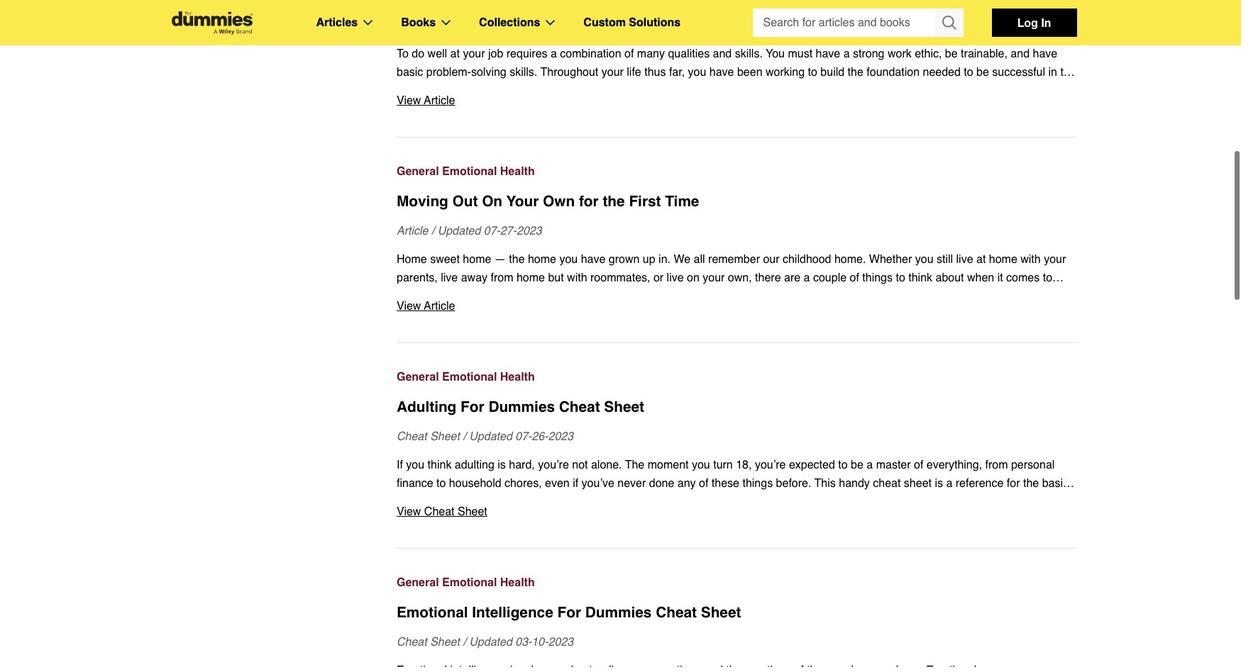 Task type: vqa. For each thing, say whether or not it's contained in the screenshot.
Posture inside Data Security Posture Management For Dummies
no



Task type: describe. For each thing, give the bounding box(es) containing it.
life,
[[637, 496, 654, 509]]

health for on
[[500, 165, 535, 178]]

emotional up cheat sheet / updated 03-10-2023
[[397, 605, 468, 622]]

cookie consent banner dialog
[[0, 617, 1241, 668]]

any
[[678, 478, 696, 490]]

moving out on your own for the first time link
[[397, 191, 1077, 212]]

1 horizontal spatial your
[[587, 496, 609, 509]]

2 you're from the left
[[755, 459, 786, 472]]

Search for articles and books text field
[[753, 9, 936, 37]]

adulting for dummies cheat sheet link
[[397, 397, 1077, 418]]

things
[[743, 478, 773, 490]]

basics
[[1042, 478, 1074, 490]]

custom solutions link
[[584, 13, 681, 32]]

27-
[[500, 225, 517, 238]]

reference
[[956, 478, 1004, 490]]

healthy,
[[920, 496, 959, 509]]

0 horizontal spatial for
[[461, 399, 484, 416]]

updated down out
[[438, 225, 481, 238]]

turn
[[713, 459, 733, 472]]

running
[[546, 496, 584, 509]]

0 horizontal spatial the
[[603, 193, 625, 210]]

general emotional health link for adulting for dummies cheat sheet
[[397, 368, 1077, 387]]

open article categories image
[[363, 20, 373, 26]]

updated up adulting on the left of the page
[[469, 431, 512, 444]]

adulting
[[397, 399, 457, 416]]

if
[[573, 478, 578, 490]]

1 vertical spatial your
[[409, 514, 431, 527]]

intelligence
[[472, 605, 553, 622]]

0 vertical spatial household
[[449, 478, 501, 490]]

view for moving out on your own for the first time
[[397, 300, 421, 313]]

1 you're from the left
[[538, 459, 569, 472]]

your
[[506, 193, 539, 210]]

out
[[452, 193, 478, 210]]

communicating,
[[705, 496, 785, 509]]

0 horizontal spatial to
[[436, 478, 446, 490]]

everything,
[[927, 459, 982, 472]]

collections
[[479, 16, 540, 29]]

1 vertical spatial household
[[435, 514, 487, 527]]

1 view from the top
[[397, 94, 421, 107]]

open collections list image
[[546, 20, 555, 26]]

time
[[665, 193, 699, 210]]

adulting
[[455, 459, 495, 472]]

on
[[482, 193, 502, 210]]

never
[[618, 478, 646, 490]]

article / updated 07-27-2023
[[397, 225, 542, 238]]

1 view article link from the top
[[397, 92, 1077, 110]]

master
[[876, 459, 911, 472]]

2023 left open collections list icon
[[517, 19, 542, 32]]

1 horizontal spatial even
[[984, 496, 1009, 509]]

staying
[[881, 496, 917, 509]]

tips
[[510, 496, 527, 509]]

taking
[[1012, 496, 1042, 509]]

think
[[428, 459, 452, 472]]

0 vertical spatial a
[[867, 459, 873, 472]]

log
[[1017, 16, 1038, 29]]

before.
[[776, 478, 811, 490]]

03- for 10-
[[515, 637, 532, 649]]

not
[[572, 459, 588, 472]]

emotional for out
[[442, 165, 497, 178]]

adulting.
[[409, 496, 452, 509]]

custom solutions
[[584, 16, 681, 29]]

view for adulting for dummies cheat sheet
[[397, 506, 421, 519]]

own
[[613, 496, 633, 509]]

updated left 08-
[[438, 19, 481, 32]]

emotional for intelligence
[[442, 577, 497, 590]]

general for moving out on your own for the first time
[[397, 165, 439, 178]]

these
[[712, 478, 739, 490]]

first
[[629, 193, 661, 210]]

1 horizontal spatial dummies
[[585, 605, 652, 622]]

money,
[[841, 496, 877, 509]]

log in link
[[992, 9, 1077, 37]]



Task type: locate. For each thing, give the bounding box(es) containing it.
finance
[[397, 478, 433, 490]]

for
[[579, 193, 599, 210], [1007, 478, 1020, 490]]

2 general emotional health from the top
[[397, 371, 535, 384]]

you right if
[[406, 459, 424, 472]]

1 general emotional health from the top
[[397, 165, 535, 178]]

health up your
[[500, 165, 535, 178]]

updated down intelligence
[[469, 637, 512, 649]]

the inside if you think adulting is hard, you're not alone. the moment you turn 18, you're expected to be a master of everything, from personal finance to household chores, even if you've never done any of these things before.  this handy cheat sheet is a reference for the basics of adulting. it includes tips on running your own life, including communicating, managing money, staying healthy, and even taking care of your household chores.
[[1023, 478, 1039, 490]]

2 view from the top
[[397, 300, 421, 313]]

general emotional health up intelligence
[[397, 577, 535, 590]]

1 horizontal spatial 07-
[[515, 431, 532, 444]]

2 general emotional health link from the top
[[397, 368, 1077, 387]]

1 vertical spatial 07-
[[515, 431, 532, 444]]

1 general from the top
[[397, 165, 439, 178]]

1 health from the top
[[500, 165, 535, 178]]

1 vertical spatial to
[[436, 478, 446, 490]]

cheat
[[873, 478, 901, 490]]

you
[[406, 459, 424, 472], [692, 459, 710, 472]]

health for for
[[500, 577, 535, 590]]

0 vertical spatial is
[[498, 459, 506, 472]]

managing
[[788, 496, 838, 509]]

0 vertical spatial 07-
[[484, 225, 500, 238]]

0 horizontal spatial for
[[579, 193, 599, 210]]

care
[[1045, 496, 1067, 509]]

1 vertical spatial health
[[500, 371, 535, 384]]

2023
[[517, 19, 542, 32], [517, 225, 542, 238], [548, 431, 573, 444], [548, 637, 573, 649]]

0 horizontal spatial a
[[867, 459, 873, 472]]

1 view article from the top
[[397, 94, 455, 107]]

general emotional health link for emotional intelligence for dummies cheat sheet
[[397, 574, 1077, 593]]

general emotional health for intelligence
[[397, 577, 535, 590]]

updated
[[438, 19, 481, 32], [438, 225, 481, 238], [469, 431, 512, 444], [469, 637, 512, 649]]

03- left open collections list icon
[[500, 19, 517, 32]]

1 horizontal spatial for
[[557, 605, 581, 622]]

this
[[814, 478, 836, 490]]

expected
[[789, 459, 835, 472]]

0 horizontal spatial dummies
[[489, 399, 555, 416]]

it
[[455, 496, 462, 509]]

if
[[397, 459, 403, 472]]

1 vertical spatial the
[[1023, 478, 1039, 490]]

03-
[[500, 19, 517, 32], [515, 637, 532, 649]]

1 vertical spatial for
[[1007, 478, 1020, 490]]

health for dummies
[[500, 371, 535, 384]]

view cheat sheet link
[[397, 503, 1077, 522]]

the
[[603, 193, 625, 210], [1023, 478, 1039, 490]]

08-
[[484, 19, 500, 32]]

0 vertical spatial for
[[579, 193, 599, 210]]

for right own
[[579, 193, 599, 210]]

1 horizontal spatial you
[[692, 459, 710, 472]]

0 vertical spatial for
[[461, 399, 484, 416]]

general emotional health for for
[[397, 371, 535, 384]]

emotional up out
[[442, 165, 497, 178]]

sheet
[[604, 399, 644, 416], [430, 431, 460, 444], [458, 506, 487, 519], [701, 605, 741, 622], [430, 637, 460, 649]]

moving
[[397, 193, 448, 210]]

cheat inside adulting for dummies cheat sheet link
[[559, 399, 600, 416]]

you left "turn"
[[692, 459, 710, 472]]

07- down on
[[484, 225, 500, 238]]

07- up hard,
[[515, 431, 532, 444]]

view cheat sheet
[[397, 506, 487, 519]]

1 you from the left
[[406, 459, 424, 472]]

0 vertical spatial view article link
[[397, 92, 1077, 110]]

health up intelligence
[[500, 577, 535, 590]]

group
[[753, 9, 963, 37]]

chores,
[[505, 478, 542, 490]]

you're up the things
[[755, 459, 786, 472]]

your down you've
[[587, 496, 609, 509]]

general emotional health up out
[[397, 165, 535, 178]]

open book categories image
[[441, 20, 451, 26]]

handy
[[839, 478, 870, 490]]

general for adulting for dummies cheat sheet
[[397, 371, 439, 384]]

/
[[431, 19, 435, 32], [431, 225, 435, 238], [463, 431, 466, 444], [463, 637, 466, 649]]

0 horizontal spatial 07-
[[484, 225, 500, 238]]

03- for 2023
[[500, 19, 517, 32]]

1 horizontal spatial is
[[935, 478, 943, 490]]

and
[[962, 496, 981, 509]]

0 vertical spatial dummies
[[489, 399, 555, 416]]

general emotional health link up moving out on your own for the first time link
[[397, 163, 1077, 181]]

0 vertical spatial general
[[397, 165, 439, 178]]

moment
[[648, 459, 689, 472]]

0 vertical spatial view article
[[397, 94, 455, 107]]

1 vertical spatial view article link
[[397, 297, 1077, 316]]

for up taking
[[1007, 478, 1020, 490]]

general emotional health
[[397, 165, 535, 178], [397, 371, 535, 384], [397, 577, 535, 590]]

household down adulting on the left of the page
[[449, 478, 501, 490]]

1 vertical spatial a
[[946, 478, 953, 490]]

cheat
[[559, 399, 600, 416], [397, 431, 427, 444], [424, 506, 455, 519], [656, 605, 697, 622], [397, 637, 427, 649]]

3 general emotional health link from the top
[[397, 574, 1077, 593]]

own
[[543, 193, 575, 210]]

1 horizontal spatial the
[[1023, 478, 1039, 490]]

is
[[498, 459, 506, 472], [935, 478, 943, 490]]

your down adulting.
[[409, 514, 431, 527]]

view
[[397, 94, 421, 107], [397, 300, 421, 313], [397, 506, 421, 519]]

general emotional health link for moving out on your own for the first time
[[397, 163, 1077, 181]]

18,
[[736, 459, 752, 472]]

3 general from the top
[[397, 577, 439, 590]]

2 vertical spatial general
[[397, 577, 439, 590]]

household down it
[[435, 514, 487, 527]]

from
[[985, 459, 1008, 472]]

cheat sheet / updated 03-10-2023
[[397, 637, 573, 649]]

2 vertical spatial health
[[500, 577, 535, 590]]

log in
[[1017, 16, 1051, 29]]

1 horizontal spatial a
[[946, 478, 953, 490]]

is left hard,
[[498, 459, 506, 472]]

0 vertical spatial 03-
[[500, 19, 517, 32]]

you're
[[538, 459, 569, 472], [755, 459, 786, 472]]

on
[[530, 496, 543, 509]]

a down everything,
[[946, 478, 953, 490]]

articles
[[316, 16, 358, 29]]

be
[[851, 459, 864, 472]]

2 view article link from the top
[[397, 297, 1077, 316]]

1 horizontal spatial to
[[838, 459, 848, 472]]

2 vertical spatial general emotional health
[[397, 577, 535, 590]]

1 horizontal spatial for
[[1007, 478, 1020, 490]]

personal
[[1011, 459, 1055, 472]]

07-
[[484, 225, 500, 238], [515, 431, 532, 444]]

2 vertical spatial general emotional health link
[[397, 574, 1077, 593]]

done
[[649, 478, 674, 490]]

for right intelligence
[[557, 605, 581, 622]]

to down 'think'
[[436, 478, 446, 490]]

view article
[[397, 94, 455, 107], [397, 300, 455, 313]]

2023 down 'emotional intelligence for dummies cheat sheet'
[[548, 637, 573, 649]]

1 vertical spatial is
[[935, 478, 943, 490]]

is up healthy,
[[935, 478, 943, 490]]

the left first
[[603, 193, 625, 210]]

to
[[838, 459, 848, 472], [436, 478, 446, 490]]

household
[[449, 478, 501, 490], [435, 514, 487, 527]]

alone.
[[591, 459, 622, 472]]

for up cheat sheet / updated 07-26-2023 at the left of the page
[[461, 399, 484, 416]]

solutions
[[629, 16, 681, 29]]

1 vertical spatial even
[[984, 496, 1009, 509]]

2 you from the left
[[692, 459, 710, 472]]

0 horizontal spatial you
[[406, 459, 424, 472]]

3 view from the top
[[397, 506, 421, 519]]

to left be
[[838, 459, 848, 472]]

10-
[[532, 637, 548, 649]]

if you think adulting is hard, you're not alone. the moment you turn 18, you're expected to be a master of everything, from personal finance to household chores, even if you've never done any of these things before.  this handy cheat sheet is a reference for the basics of adulting. it includes tips on running your own life, including communicating, managing money, staying healthy, and even taking care of your household chores.
[[397, 459, 1074, 527]]

view article link
[[397, 92, 1077, 110], [397, 297, 1077, 316]]

26-
[[532, 431, 548, 444]]

0 vertical spatial general emotional health
[[397, 165, 535, 178]]

1 general emotional health link from the top
[[397, 163, 1077, 181]]

2023 up not
[[548, 431, 573, 444]]

1 vertical spatial general
[[397, 371, 439, 384]]

general emotional health for out
[[397, 165, 535, 178]]

article
[[397, 19, 428, 32], [424, 94, 455, 107], [397, 225, 428, 238], [424, 300, 455, 313]]

health
[[500, 165, 535, 178], [500, 371, 535, 384], [500, 577, 535, 590]]

for
[[461, 399, 484, 416], [557, 605, 581, 622]]

1 vertical spatial general emotional health
[[397, 371, 535, 384]]

article / updated 08-03-2023
[[397, 19, 542, 32]]

logo image
[[164, 11, 259, 34]]

general
[[397, 165, 439, 178], [397, 371, 439, 384], [397, 577, 439, 590]]

sheet
[[904, 478, 932, 490]]

2023 down your
[[517, 225, 542, 238]]

the down personal
[[1023, 478, 1039, 490]]

adulting for dummies cheat sheet
[[397, 399, 644, 416]]

view article for 1st view article link
[[397, 94, 455, 107]]

for inside moving out on your own for the first time link
[[579, 193, 599, 210]]

0 horizontal spatial even
[[545, 478, 570, 490]]

3 general emotional health from the top
[[397, 577, 535, 590]]

emotional up adulting
[[442, 371, 497, 384]]

cheat inside emotional intelligence for dummies cheat sheet link
[[656, 605, 697, 622]]

you're left not
[[538, 459, 569, 472]]

0 vertical spatial your
[[587, 496, 609, 509]]

3 health from the top
[[500, 577, 535, 590]]

hard,
[[509, 459, 535, 472]]

general for emotional intelligence for dummies cheat sheet
[[397, 577, 439, 590]]

0 vertical spatial the
[[603, 193, 625, 210]]

0 vertical spatial to
[[838, 459, 848, 472]]

2 health from the top
[[500, 371, 535, 384]]

0 horizontal spatial your
[[409, 514, 431, 527]]

a right be
[[867, 459, 873, 472]]

1 vertical spatial view article
[[397, 300, 455, 313]]

0 vertical spatial view
[[397, 94, 421, 107]]

cheat sheet / updated 07-26-2023
[[397, 431, 573, 444]]

0 vertical spatial health
[[500, 165, 535, 178]]

for inside if you think adulting is hard, you're not alone. the moment you turn 18, you're expected to be a master of everything, from personal finance to household chores, even if you've never done any of these things before.  this handy cheat sheet is a reference for the basics of adulting. it includes tips on running your own life, including communicating, managing money, staying healthy, and even taking care of your household chores.
[[1007, 478, 1020, 490]]

1 vertical spatial for
[[557, 605, 581, 622]]

general emotional health up adulting
[[397, 371, 535, 384]]

2 vertical spatial view
[[397, 506, 421, 519]]

0 vertical spatial general emotional health link
[[397, 163, 1077, 181]]

general emotional health link up emotional intelligence for dummies cheat sheet link
[[397, 574, 1077, 593]]

0 horizontal spatial is
[[498, 459, 506, 472]]

health up adulting for dummies cheat sheet
[[500, 371, 535, 384]]

books
[[401, 16, 436, 29]]

even down reference
[[984, 496, 1009, 509]]

view article for first view article link from the bottom of the page
[[397, 300, 455, 313]]

emotional for for
[[442, 371, 497, 384]]

cheat inside view cheat sheet link
[[424, 506, 455, 519]]

general emotional health link
[[397, 163, 1077, 181], [397, 368, 1077, 387], [397, 574, 1077, 593]]

you've
[[582, 478, 614, 490]]

1 vertical spatial 03-
[[515, 637, 532, 649]]

chores.
[[490, 514, 527, 527]]

0 vertical spatial even
[[545, 478, 570, 490]]

1 vertical spatial general emotional health link
[[397, 368, 1077, 387]]

emotional
[[442, 165, 497, 178], [442, 371, 497, 384], [442, 577, 497, 590], [397, 605, 468, 622]]

1 vertical spatial view
[[397, 300, 421, 313]]

emotional intelligence for dummies cheat sheet
[[397, 605, 741, 622]]

moving out on your own for the first time
[[397, 193, 699, 210]]

even left if
[[545, 478, 570, 490]]

emotional intelligence for dummies cheat sheet link
[[397, 602, 1077, 624]]

including
[[657, 496, 702, 509]]

03- down intelligence
[[515, 637, 532, 649]]

1 vertical spatial dummies
[[585, 605, 652, 622]]

in
[[1041, 16, 1051, 29]]

1 horizontal spatial you're
[[755, 459, 786, 472]]

emotional up intelligence
[[442, 577, 497, 590]]

0 horizontal spatial you're
[[538, 459, 569, 472]]

custom
[[584, 16, 626, 29]]

the
[[625, 459, 645, 472]]

general emotional health link up adulting for dummies cheat sheet link
[[397, 368, 1077, 387]]

2 general from the top
[[397, 371, 439, 384]]

includes
[[465, 496, 507, 509]]

2 view article from the top
[[397, 300, 455, 313]]

a
[[867, 459, 873, 472], [946, 478, 953, 490]]



